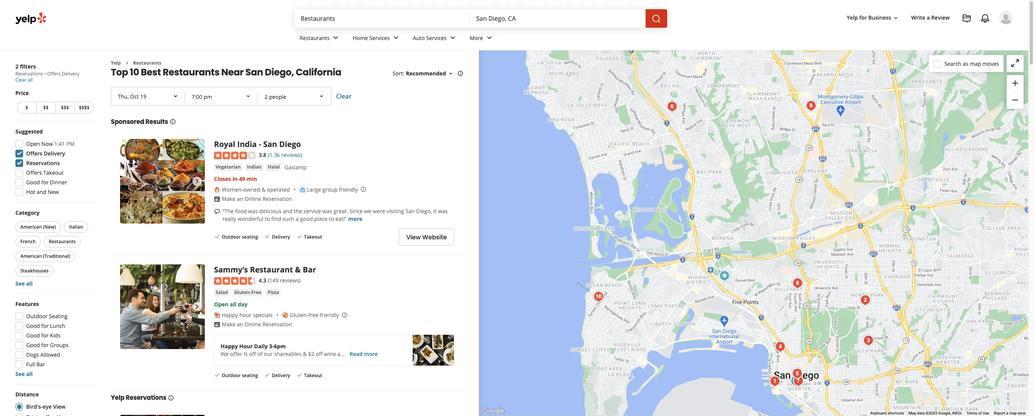 Task type: describe. For each thing, give the bounding box(es) containing it.
16 checkmark v2 image for delivery
[[264, 234, 270, 240]]

auto services link
[[407, 28, 464, 50]]

sammy's restaurant & bar
[[214, 265, 316, 275]]

next image for royal
[[192, 177, 202, 186]]

& for owned
[[262, 186, 265, 193]]

16 speech v2 image
[[214, 209, 220, 215]]

women-owned & operated
[[222, 186, 290, 193]]

16 checkmark v2 image for outdoor seating
[[214, 372, 220, 379]]

©2023
[[926, 411, 937, 415]]

$$$$
[[79, 104, 89, 111]]

reservation for &
[[263, 321, 292, 328]]

restaurants inside button
[[49, 238, 76, 245]]

reservations inside group
[[26, 159, 60, 167]]

map for moves
[[970, 60, 981, 67]]

for for groups
[[41, 341, 49, 349]]

hour
[[239, 343, 253, 350]]

zoom out image
[[1011, 96, 1020, 105]]

outdoor inside group
[[26, 313, 48, 320]]

american for american (new)
[[20, 224, 42, 230]]

services for home services
[[369, 34, 390, 41]]

3 was from the left
[[438, 208, 448, 215]]

1 vertical spatial san
[[263, 139, 277, 150]]

salad button
[[214, 289, 230, 297]]

daily
[[254, 343, 268, 350]]

moves
[[982, 60, 999, 67]]

16 happy hour specials v2 image
[[214, 312, 220, 318]]

see all button for category
[[15, 280, 33, 287]]

ristorante illando image
[[773, 339, 788, 355]]

online for india
[[245, 195, 261, 203]]

halal
[[268, 164, 280, 170]]

indian link
[[245, 163, 263, 171]]

0 horizontal spatial bar
[[36, 361, 45, 368]]

report a map error link
[[994, 411, 1026, 415]]

restaurant
[[250, 265, 293, 275]]

we offer ½ off of our shareables & $2 off wine and beer glasses
[[221, 351, 379, 358]]

16 women owned v2 image
[[214, 187, 220, 193]]

all down the 'full'
[[26, 370, 33, 378]]

new
[[48, 188, 59, 196]]

& for restaurant
[[295, 265, 301, 275]]

user actions element
[[841, 10, 1024, 57]]

recommended
[[406, 70, 446, 77]]

seating
[[49, 313, 68, 320]]

free
[[251, 289, 261, 296]]

slideshow element for royal
[[120, 139, 205, 224]]

royal india - san diego link
[[214, 139, 301, 150]]

owned
[[243, 186, 260, 193]]

24 chevron down v2 image for home services
[[391, 33, 401, 43]]

keyboard
[[871, 411, 887, 415]]

the
[[294, 208, 302, 215]]

search
[[944, 60, 961, 67]]

0 vertical spatial of
[[257, 351, 263, 358]]

0 horizontal spatial and
[[37, 188, 46, 196]]

$
[[25, 104, 28, 111]]

we
[[364, 208, 371, 215]]

make for sammy's
[[222, 321, 235, 328]]

map region
[[409, 37, 1034, 416]]

1 vertical spatial view
[[53, 403, 65, 410]]

16 checkmark v2 image for takeout
[[296, 372, 302, 379]]

$$ button
[[36, 102, 55, 114]]

india
[[237, 139, 257, 150]]

bird's-eye view
[[26, 403, 65, 410]]

a inside "the food was delicious and the service was great. since we were visiting san diego, it was really wonderful to find such a good place to eat!"
[[296, 215, 299, 223]]

good for good for dinner
[[26, 179, 40, 186]]

2
[[15, 63, 18, 70]]

auto
[[413, 34, 425, 41]]

since
[[349, 208, 363, 215]]

slideshow element for sammy's
[[120, 265, 205, 349]]

good for dinner
[[26, 179, 67, 186]]

group containing category
[[14, 209, 95, 288]]

more link
[[348, 215, 362, 223]]

business categories element
[[293, 28, 1013, 50]]

price group
[[15, 89, 95, 115]]

suggested
[[15, 128, 43, 135]]

2 horizontal spatial and
[[337, 351, 347, 358]]

1 was from the left
[[248, 208, 258, 215]]

(new)
[[43, 224, 56, 230]]

0 vertical spatial san
[[245, 66, 263, 79]]

american (new) button
[[15, 221, 61, 233]]

2 horizontal spatial &
[[303, 351, 307, 358]]

sammy's
[[214, 265, 248, 275]]

closes in 49 min
[[214, 175, 257, 183]]

Time field
[[185, 89, 257, 106]]

$$
[[43, 104, 48, 111]]

lunch
[[50, 322, 65, 330]]

havana 1920 image
[[791, 373, 806, 389]]

reservations inside 2 filters reservations • offers delivery clear all
[[15, 70, 43, 77]]

wonderful
[[238, 215, 263, 223]]

more
[[470, 34, 483, 41]]

sort:
[[393, 70, 404, 77]]

clear all link
[[15, 77, 33, 83]]

tyler b. image
[[999, 10, 1013, 24]]

halal link
[[266, 163, 281, 171]]

all down steakhouses button
[[26, 280, 33, 287]]

$$$
[[61, 104, 69, 111]]

clear button
[[336, 92, 351, 101]]

view website link
[[399, 229, 454, 246]]

Near text field
[[476, 14, 639, 23]]

terms of use
[[966, 411, 989, 415]]

gluten- for free
[[290, 312, 308, 319]]

$$$$ button
[[74, 102, 94, 114]]

pizza button
[[266, 289, 281, 297]]

use
[[983, 411, 989, 415]]

salad link
[[214, 289, 230, 297]]

outdoor for 16 checkmark v2 image for outdoor seating
[[222, 372, 241, 379]]

yelp for yelp link
[[111, 60, 121, 66]]

(1.3k
[[268, 151, 280, 159]]

an for royal
[[237, 195, 243, 203]]

16 reservation v2 image for sammy's
[[214, 322, 220, 328]]

great.
[[333, 208, 348, 215]]

0 horizontal spatial 16 info v2 image
[[168, 395, 174, 401]]

seating for 16 checkmark v2 image associated with delivery
[[242, 372, 258, 379]]

write a review link
[[908, 11, 953, 25]]

shortcuts
[[888, 411, 904, 415]]

parma cucina italiana image
[[790, 276, 805, 291]]

day
[[238, 301, 248, 308]]

2 off from the left
[[316, 351, 323, 358]]

16 checkmark v2 image for outdoor seating
[[214, 234, 220, 240]]

option group containing distance
[[13, 391, 95, 416]]

home services
[[353, 34, 390, 41]]

allowed
[[40, 351, 60, 358]]

1 horizontal spatial bar
[[303, 265, 316, 275]]

for for dinner
[[41, 179, 49, 186]]

sammy's restaurant & bar image
[[120, 265, 205, 349]]

piacere mio - south park image
[[861, 333, 876, 348]]

16 gluten free v2 image
[[282, 312, 288, 318]]

happy hour specials
[[222, 312, 273, 319]]

49
[[239, 175, 245, 183]]

specials
[[253, 312, 273, 319]]

american (traditional) button
[[15, 251, 75, 262]]

gluten-free link
[[233, 289, 263, 297]]

next image for sammy's
[[192, 302, 202, 311]]

for for lunch
[[41, 322, 49, 330]]

roma mia image
[[790, 366, 805, 382]]

terms of use link
[[966, 411, 989, 415]]

american (traditional)
[[20, 253, 70, 259]]

1 horizontal spatial of
[[978, 411, 982, 415]]

16 checkmark v2 image for delivery
[[264, 372, 270, 379]]

3.8 link
[[259, 151, 266, 159]]

chef jun image
[[665, 99, 680, 114]]

1 horizontal spatial view
[[406, 233, 421, 242]]

closes
[[214, 175, 231, 183]]

vegetarian button
[[214, 163, 242, 171]]

see all for features
[[15, 370, 33, 378]]

open for open now 1:41 pm
[[26, 140, 40, 147]]

$ button
[[17, 102, 36, 114]]

such
[[283, 215, 294, 223]]

sponsored results
[[111, 118, 168, 126]]

takeout for 16 checkmark v2 image for outdoor seating
[[304, 372, 322, 379]]

offers for takeout
[[26, 169, 42, 176]]

gluten-free friendly
[[290, 312, 339, 319]]

home
[[353, 34, 368, 41]]

1 vertical spatial royal india - san diego image
[[788, 373, 804, 389]]

map for error
[[1009, 411, 1017, 415]]

see all for category
[[15, 280, 33, 287]]

3.8
[[259, 151, 266, 159]]

food
[[235, 208, 247, 215]]



Task type: vqa. For each thing, say whether or not it's contained in the screenshot.
"group" containing Suggested
yes



Task type: locate. For each thing, give the bounding box(es) containing it.
website
[[422, 233, 447, 242]]

0 vertical spatial royal india - san diego image
[[120, 139, 205, 224]]

1 outdoor seating from the top
[[222, 234, 258, 240]]

1 vertical spatial see all button
[[15, 370, 33, 378]]

24 chevron down v2 image
[[331, 33, 340, 43], [391, 33, 401, 43], [448, 33, 457, 43], [485, 33, 494, 43]]

delivery down shareables
[[272, 372, 290, 379]]

reviews) inside (1.3k reviews) link
[[281, 151, 302, 159]]

16 chevron right v2 image
[[124, 60, 130, 66]]

french
[[20, 238, 36, 245]]

4 24 chevron down v2 image from the left
[[485, 33, 494, 43]]

2 services from the left
[[426, 34, 447, 41]]

san inside "the food was delicious and the service was great. since we were visiting san diego, it was really wonderful to find such a good place to eat!"
[[405, 208, 415, 215]]

all down "filters"
[[28, 77, 33, 83]]

reservation down 16 gluten free v2 image
[[263, 321, 292, 328]]

offer
[[230, 351, 242, 358]]

4 good from the top
[[26, 341, 40, 349]]

1 horizontal spatial and
[[283, 208, 292, 215]]

2 vertical spatial &
[[303, 351, 307, 358]]

0 vertical spatial outdoor seating
[[222, 234, 258, 240]]

1 vertical spatial clear
[[336, 92, 351, 101]]

diego, left it
[[416, 208, 432, 215]]

view left website
[[406, 233, 421, 242]]

see all down the 'full'
[[15, 370, 33, 378]]

a right "report" on the bottom right of the page
[[1006, 411, 1008, 415]]

1 see all from the top
[[15, 280, 33, 287]]

one door north image
[[858, 293, 873, 308]]

24 chevron down v2 image for more
[[485, 33, 494, 43]]

1 horizontal spatial services
[[426, 34, 447, 41]]

0 vertical spatial happy
[[222, 312, 238, 319]]

reservation down operated
[[263, 195, 292, 203]]

24 chevron down v2 image for restaurants
[[331, 33, 340, 43]]

offers takeout
[[26, 169, 64, 176]]

of down daily
[[257, 351, 263, 358]]

good
[[300, 215, 313, 223]]

2 vertical spatial offers
[[26, 169, 42, 176]]

0 vertical spatial yelp
[[847, 14, 858, 21]]

1 reservation from the top
[[263, 195, 292, 203]]

see all button down the 'full'
[[15, 370, 33, 378]]

bird's-
[[26, 403, 43, 410]]

projects image
[[962, 14, 971, 23]]

yelp link
[[111, 60, 121, 66]]

0 horizontal spatial more
[[348, 215, 362, 223]]

$2
[[308, 351, 314, 358]]

of left use
[[978, 411, 982, 415]]

2 16 reservation v2 image from the top
[[214, 322, 220, 328]]

none field near
[[476, 14, 639, 23]]

good up good for kids
[[26, 322, 40, 330]]

data
[[917, 411, 925, 415]]

see for category
[[15, 280, 25, 287]]

outdoor seating down offer
[[222, 372, 258, 379]]

map data ©2023 google, inegi
[[909, 411, 962, 415]]

1 vertical spatial 16 info v2 image
[[168, 395, 174, 401]]

1 good from the top
[[26, 179, 40, 186]]

more down since
[[348, 215, 362, 223]]

16 checkmark v2 image
[[296, 234, 302, 240], [214, 372, 220, 379], [264, 372, 270, 379]]

bar right restaurant
[[303, 265, 316, 275]]

reservation for -
[[263, 195, 292, 203]]

1 vertical spatial takeout
[[304, 234, 322, 240]]

Cover field
[[258, 89, 330, 106]]

offers
[[47, 70, 61, 77], [26, 150, 42, 157], [26, 169, 42, 176]]

None search field
[[295, 9, 669, 28]]

0 horizontal spatial a
[[296, 215, 299, 223]]

for for kids
[[41, 332, 49, 339]]

0 horizontal spatial 16 checkmark v2 image
[[214, 234, 220, 240]]

see all button
[[15, 280, 33, 287], [15, 370, 33, 378]]

yelp inside "button"
[[847, 14, 858, 21]]

results
[[145, 118, 168, 126]]

1 vertical spatial restaurants link
[[133, 60, 161, 66]]

services right home
[[369, 34, 390, 41]]

offers up good for dinner
[[26, 169, 42, 176]]

map
[[909, 411, 916, 415]]

6pm
[[274, 343, 286, 350]]

16 checkmark v2 image down we offer ½ off of our shareables & $2 off wine and beer glasses on the left bottom
[[296, 372, 302, 379]]

reviews) right (149
[[280, 277, 301, 284]]

24 chevron down v2 image for auto services
[[448, 33, 457, 43]]

1 horizontal spatial was
[[322, 208, 332, 215]]

outdoor down offer
[[222, 372, 241, 379]]

see all down steakhouses button
[[15, 280, 33, 287]]

clear down california at the left of page
[[336, 92, 351, 101]]

ulivo restaurant image
[[591, 289, 606, 305]]

1 horizontal spatial more
[[364, 351, 378, 358]]

find
[[271, 215, 281, 223]]

vegetarian link
[[214, 163, 242, 171]]

services for auto services
[[426, 34, 447, 41]]

0 vertical spatial diego,
[[265, 66, 294, 79]]

16 large group friendly v2 image
[[299, 187, 306, 193]]

royal india - san diego image
[[120, 139, 205, 224], [788, 373, 804, 389]]

outdoor seating for 16 checkmark v2 icon corresponding to outdoor seating
[[222, 234, 258, 240]]

san right -
[[263, 139, 277, 150]]

search image
[[652, 14, 661, 23]]

16 reservation v2 image for royal
[[214, 196, 220, 202]]

0 vertical spatial outdoor
[[222, 234, 241, 240]]

1 horizontal spatial restaurants link
[[293, 28, 347, 50]]

san
[[245, 66, 263, 79], [263, 139, 277, 150], [405, 208, 415, 215]]

1 vertical spatial see all
[[15, 370, 33, 378]]

hot and new
[[26, 188, 59, 196]]

open inside group
[[26, 140, 40, 147]]

category
[[15, 209, 40, 216]]

services
[[369, 34, 390, 41], [426, 34, 447, 41]]

steakhouses button
[[15, 265, 54, 277]]

2 slideshow element from the top
[[120, 265, 205, 349]]

hour
[[239, 312, 252, 319]]

1 vertical spatial bar
[[36, 361, 45, 368]]

16 chevron down v2 image
[[448, 71, 454, 77]]

read more
[[350, 351, 378, 358]]

2 none field from the left
[[476, 14, 639, 23]]

group containing features
[[13, 300, 95, 378]]

seating down wonderful
[[242, 234, 258, 240]]

1 horizontal spatial 16 checkmark v2 image
[[264, 234, 270, 240]]

keyboard shortcuts
[[871, 411, 904, 415]]

see down steakhouses button
[[15, 280, 25, 287]]

previous image
[[123, 302, 132, 311]]

16 checkmark v2 image
[[214, 234, 220, 240], [264, 234, 270, 240], [296, 372, 302, 379]]

friendly right group at the left top of the page
[[339, 186, 358, 193]]

2 reservation from the top
[[263, 321, 292, 328]]

off right $2
[[316, 351, 323, 358]]

takeout down $2
[[304, 372, 322, 379]]

&
[[262, 186, 265, 193], [295, 265, 301, 275], [303, 351, 307, 358]]

2 vertical spatial yelp
[[111, 393, 124, 402]]

google,
[[938, 411, 951, 415]]

see all
[[15, 280, 33, 287], [15, 370, 33, 378]]

0 horizontal spatial map
[[970, 60, 981, 67]]

1 vertical spatial a
[[296, 215, 299, 223]]

0 vertical spatial 16 info v2 image
[[457, 71, 463, 77]]

0 vertical spatial reviews)
[[281, 151, 302, 159]]

all inside 2 filters reservations • offers delivery clear all
[[28, 77, 33, 83]]

0 horizontal spatial to
[[265, 215, 270, 223]]

was right it
[[438, 208, 448, 215]]

for down the good for lunch
[[41, 332, 49, 339]]

gluten- for free
[[234, 289, 251, 296]]

2 to from the left
[[329, 215, 334, 223]]

terms
[[966, 411, 977, 415]]

2 good from the top
[[26, 322, 40, 330]]

good for lunch
[[26, 322, 65, 330]]

restaurants
[[300, 34, 330, 41], [133, 60, 161, 66], [163, 66, 220, 79], [49, 238, 76, 245]]

open for open all day
[[214, 301, 228, 308]]

make an online reservation down specials
[[222, 321, 292, 328]]

san right near
[[245, 66, 263, 79]]

1 see all button from the top
[[15, 280, 33, 287]]

eye
[[43, 403, 52, 410]]

takeout for 16 checkmark v2 icon corresponding to outdoor seating
[[304, 234, 322, 240]]

outdoor for 16 checkmark v2 icon corresponding to outdoor seating
[[222, 234, 241, 240]]

gaslamp
[[284, 164, 307, 171]]

1 vertical spatial make an online reservation
[[222, 321, 292, 328]]

good for groups
[[26, 341, 69, 349]]

was up wonderful
[[248, 208, 258, 215]]

2 next image from the top
[[192, 302, 202, 311]]

delivery down open now 1:41 pm
[[44, 150, 65, 157]]

(1.3k reviews)
[[268, 151, 302, 159]]

2 vertical spatial and
[[337, 351, 347, 358]]

1 horizontal spatial gluten-
[[290, 312, 308, 319]]

1 off from the left
[[249, 351, 256, 358]]

2 vertical spatial reservations
[[126, 393, 166, 402]]

& left $2
[[303, 351, 307, 358]]

next image left open all day on the left bottom
[[192, 302, 202, 311]]

eat!"
[[335, 215, 347, 223]]

online down happy hour specials
[[245, 321, 261, 328]]

make an online reservation down women-owned & operated
[[222, 195, 292, 203]]

0 vertical spatial a
[[927, 14, 930, 21]]

option group
[[13, 391, 95, 416]]

outdoor seating for 16 checkmark v2 image for outdoor seating
[[222, 372, 258, 379]]

1 horizontal spatial royal india - san diego image
[[788, 373, 804, 389]]

inegi
[[952, 411, 962, 415]]

yelp reservations
[[111, 393, 166, 402]]

1 vertical spatial outdoor seating
[[222, 372, 258, 379]]

None field
[[301, 14, 464, 23], [476, 14, 639, 23]]

harmony cuisine 2b1 image
[[804, 98, 819, 114]]

royal india - san diego
[[214, 139, 301, 150]]

24 chevron down v2 image inside auto services link
[[448, 33, 457, 43]]

gluten- inside button
[[234, 289, 251, 296]]

min
[[247, 175, 257, 183]]

1 vertical spatial reviews)
[[280, 277, 301, 284]]

2 online from the top
[[245, 321, 261, 328]]

0 horizontal spatial clear
[[15, 77, 27, 83]]

3 good from the top
[[26, 332, 40, 339]]

an
[[237, 195, 243, 203], [237, 321, 243, 328]]

1 vertical spatial of
[[978, 411, 982, 415]]

delivery inside 2 filters reservations • offers delivery clear all
[[62, 70, 79, 77]]

none field 'find'
[[301, 14, 464, 23]]

good up hot
[[26, 179, 40, 186]]

happy for happy hour specials
[[222, 312, 238, 319]]

0 horizontal spatial diego,
[[265, 66, 294, 79]]

american inside button
[[20, 224, 42, 230]]

yelp for yelp for business
[[847, 14, 858, 21]]

1 horizontal spatial to
[[329, 215, 334, 223]]

1 horizontal spatial 16 checkmark v2 image
[[264, 372, 270, 379]]

review
[[931, 14, 950, 21]]

1 horizontal spatial a
[[927, 14, 930, 21]]

0 horizontal spatial royal india - san diego image
[[120, 139, 205, 224]]

notifications image
[[981, 14, 990, 23]]

2 seating from the top
[[242, 372, 258, 379]]

search as map moves
[[944, 60, 999, 67]]

2 see all button from the top
[[15, 370, 33, 378]]

friendly right free
[[320, 312, 339, 319]]

2 outdoor seating from the top
[[222, 372, 258, 379]]

restaurants inside business categories element
[[300, 34, 330, 41]]

1 vertical spatial outdoor
[[26, 313, 48, 320]]

1 horizontal spatial off
[[316, 351, 323, 358]]

make an online reservation for india
[[222, 195, 292, 203]]

$$$ button
[[55, 102, 74, 114]]

google image
[[481, 406, 506, 416]]

a
[[927, 14, 930, 21], [296, 215, 299, 223], [1006, 411, 1008, 415]]

0 vertical spatial takeout
[[43, 169, 64, 176]]

for down offers takeout
[[41, 179, 49, 186]]

for left business
[[859, 14, 867, 21]]

next image left closes
[[192, 177, 202, 186]]

services right auto
[[426, 34, 447, 41]]

0 horizontal spatial off
[[249, 351, 256, 358]]

0 vertical spatial see all
[[15, 280, 33, 287]]

restaurants link right the 16 chevron right v2 icon
[[133, 60, 161, 66]]

16 chevron down v2 image
[[893, 15, 899, 21]]

all left day
[[230, 301, 236, 308]]

0 vertical spatial reservations
[[15, 70, 43, 77]]

beer
[[348, 351, 360, 358]]

16 info v2 image
[[170, 119, 176, 125]]

royal
[[214, 139, 235, 150]]

0 horizontal spatial was
[[248, 208, 258, 215]]

1 vertical spatial and
[[283, 208, 292, 215]]

online down owned
[[245, 195, 261, 203]]

1 seating from the top
[[242, 234, 258, 240]]

free
[[308, 312, 318, 319]]

good for good for lunch
[[26, 322, 40, 330]]

offers right •
[[47, 70, 61, 77]]

sammy's restaurant & bar link
[[214, 265, 316, 275]]

0 horizontal spatial of
[[257, 351, 263, 358]]

24 chevron down v2 image inside home services link
[[391, 33, 401, 43]]

16 reservation v2 image down 16 women owned v2 image
[[214, 196, 220, 202]]

Select a date text field
[[112, 88, 185, 105]]

and
[[37, 188, 46, 196], [283, 208, 292, 215], [337, 351, 347, 358]]

0 vertical spatial seating
[[242, 234, 258, 240]]

more right read
[[364, 351, 378, 358]]

pizza
[[268, 289, 279, 296]]

2 american from the top
[[20, 253, 42, 259]]

-
[[259, 139, 261, 150]]

1 american from the top
[[20, 224, 42, 230]]

1 see from the top
[[15, 280, 25, 287]]

1 vertical spatial online
[[245, 321, 261, 328]]

group containing suggested
[[13, 128, 95, 198]]

0 horizontal spatial none field
[[301, 14, 464, 23]]

1 vertical spatial slideshow element
[[120, 265, 205, 349]]

16 info v2 image right yelp reservations
[[168, 395, 174, 401]]

1 vertical spatial diego,
[[416, 208, 432, 215]]

make
[[222, 195, 235, 203], [222, 321, 235, 328]]

3.8 star rating image
[[214, 152, 256, 159]]

was up place
[[322, 208, 332, 215]]

steakhouses
[[20, 268, 49, 274]]

1 next image from the top
[[192, 177, 202, 186]]

online for restaurant
[[245, 321, 261, 328]]

to down the delicious at left
[[265, 215, 270, 223]]

& right owned
[[262, 186, 265, 193]]

outdoor seating
[[222, 234, 258, 240], [222, 372, 258, 379]]

1 none field from the left
[[301, 14, 464, 23]]

2 see all from the top
[[15, 370, 33, 378]]

0 horizontal spatial open
[[26, 140, 40, 147]]

make for royal
[[222, 195, 235, 203]]

1 online from the top
[[245, 195, 261, 203]]

1 make an online reservation from the top
[[222, 195, 292, 203]]

delivery right •
[[62, 70, 79, 77]]

0 vertical spatial view
[[406, 233, 421, 242]]

as
[[963, 60, 968, 67]]

for down good for kids
[[41, 341, 49, 349]]

1 16 reservation v2 image from the top
[[214, 196, 220, 202]]

2 an from the top
[[237, 321, 243, 328]]

delivery inside group
[[44, 150, 65, 157]]

24 chevron down v2 image left home
[[331, 33, 340, 43]]

a right write
[[927, 14, 930, 21]]

takeout inside group
[[43, 169, 64, 176]]

glasses
[[361, 351, 379, 358]]

0 horizontal spatial view
[[53, 403, 65, 410]]

0 horizontal spatial services
[[369, 34, 390, 41]]

2 make an online reservation from the top
[[222, 321, 292, 328]]

recommended button
[[406, 70, 454, 77]]

seating down ½
[[242, 372, 258, 379]]

galpao gaucho - san diego image
[[767, 374, 783, 389]]

gluten-free
[[234, 289, 261, 296]]

16 reservation v2 image down 16 happy hour specials v2 'icon'
[[214, 322, 220, 328]]

happy down open all day on the left bottom
[[222, 312, 238, 319]]

bhojan griha image
[[717, 268, 732, 284]]

make an online reservation for restaurant
[[222, 321, 292, 328]]

for inside "button"
[[859, 14, 867, 21]]

delivery down 'find'
[[272, 234, 290, 240]]

clear up price
[[15, 77, 27, 83]]

0 vertical spatial see
[[15, 280, 25, 287]]

slideshow element
[[120, 139, 205, 224], [120, 265, 205, 349]]

16 info v2 image
[[457, 71, 463, 77], [168, 395, 174, 401]]

view right eye
[[53, 403, 65, 410]]

2 horizontal spatial was
[[438, 208, 448, 215]]

visiting
[[386, 208, 404, 215]]

a inside 'link'
[[927, 14, 930, 21]]

sponsored
[[111, 118, 144, 126]]

4.3 star rating image
[[214, 277, 256, 285]]

make down open all day on the left bottom
[[222, 321, 235, 328]]

0 horizontal spatial 16 checkmark v2 image
[[214, 372, 220, 379]]

friendly for royal india - san diego
[[339, 186, 358, 193]]

0 vertical spatial make
[[222, 195, 235, 203]]

& up 4.3 (149 reviews) on the bottom of page
[[295, 265, 301, 275]]

0 vertical spatial open
[[26, 140, 40, 147]]

24 chevron down v2 image right 'more' in the top left of the page
[[485, 33, 494, 43]]

0 vertical spatial map
[[970, 60, 981, 67]]

for for business
[[859, 14, 867, 21]]

off right ½
[[249, 351, 256, 358]]

3 24 chevron down v2 image from the left
[[448, 33, 457, 43]]

american down french 'button' on the bottom left of page
[[20, 253, 42, 259]]

zoom in image
[[1011, 78, 1020, 88]]

more link
[[464, 28, 500, 50]]

now
[[41, 140, 53, 147]]

outdoor seating down the really
[[222, 234, 258, 240]]

expand map image
[[1011, 58, 1020, 68]]

1 services from the left
[[369, 34, 390, 41]]

all
[[28, 77, 33, 83], [26, 280, 33, 287], [230, 301, 236, 308], [26, 370, 33, 378]]

operated
[[267, 186, 290, 193]]

a for write
[[927, 14, 930, 21]]

takeout down good on the bottom of the page
[[304, 234, 322, 240]]

bar down 'dogs allowed'
[[36, 361, 45, 368]]

1 slideshow element from the top
[[120, 139, 205, 224]]

4.3 (149 reviews)
[[259, 277, 301, 284]]

offers for delivery
[[26, 150, 42, 157]]

0 vertical spatial restaurants link
[[293, 28, 347, 50]]

good for good for groups
[[26, 341, 40, 349]]

restaurants link up california at the left of page
[[293, 28, 347, 50]]

good up the dogs
[[26, 341, 40, 349]]

dogs
[[26, 351, 39, 358]]

gluten- right 16 gluten free v2 image
[[290, 312, 308, 319]]

seating for delivery 16 checkmark v2 icon
[[242, 234, 258, 240]]

0 vertical spatial gluten-
[[234, 289, 251, 296]]

reviews) down diego
[[281, 151, 302, 159]]

1 to from the left
[[265, 215, 270, 223]]

24 chevron down v2 image right "auto services"
[[448, 33, 457, 43]]

group
[[1007, 75, 1024, 109], [13, 128, 95, 198], [14, 209, 95, 288], [13, 300, 95, 378]]

2 horizontal spatial 16 checkmark v2 image
[[296, 372, 302, 379]]

top
[[111, 66, 128, 79]]

0 vertical spatial an
[[237, 195, 243, 203]]

1 vertical spatial gluten-
[[290, 312, 308, 319]]

0 vertical spatial slideshow element
[[120, 139, 205, 224]]

diego, inside "the food was delicious and the service was great. since we were visiting san diego, it was really wonderful to find such a good place to eat!"
[[416, 208, 432, 215]]

0 vertical spatial see all button
[[15, 280, 33, 287]]

see up distance
[[15, 370, 25, 378]]

1 24 chevron down v2 image from the left
[[331, 33, 340, 43]]

clear inside 2 filters reservations • offers delivery clear all
[[15, 77, 27, 83]]

info icon image
[[360, 186, 366, 193], [360, 186, 366, 193], [341, 312, 347, 318], [341, 312, 347, 318]]

1 vertical spatial make
[[222, 321, 235, 328]]

american inside button
[[20, 253, 42, 259]]

2 was from the left
[[322, 208, 332, 215]]

see all button for features
[[15, 370, 33, 378]]

0 vertical spatial more
[[348, 215, 362, 223]]

pizza link
[[266, 289, 281, 297]]

24 chevron down v2 image inside more link
[[485, 33, 494, 43]]

hot
[[26, 188, 35, 196]]

1 vertical spatial reservations
[[26, 159, 60, 167]]

1 vertical spatial happy
[[221, 343, 238, 350]]

1 horizontal spatial diego,
[[416, 208, 432, 215]]

previous image
[[123, 177, 132, 186]]

see all button down steakhouses button
[[15, 280, 33, 287]]

0 vertical spatial make an online reservation
[[222, 195, 292, 203]]

1 vertical spatial seating
[[242, 372, 258, 379]]

for up good for kids
[[41, 322, 49, 330]]

a for report
[[1006, 411, 1008, 415]]

16 checkmark v2 image down the delicious at left
[[264, 234, 270, 240]]

16 checkmark v2 image for takeout
[[296, 234, 302, 240]]

2 make from the top
[[222, 321, 235, 328]]

a down the
[[296, 215, 299, 223]]

to left the eat!"
[[329, 215, 334, 223]]

1 horizontal spatial clear
[[336, 92, 351, 101]]

2 24 chevron down v2 image from the left
[[391, 33, 401, 43]]

open up 16 happy hour specials v2 'icon'
[[214, 301, 228, 308]]

friendly for sammy's restaurant & bar
[[320, 312, 339, 319]]

see for features
[[15, 370, 25, 378]]

offers inside 2 filters reservations • offers delivery clear all
[[47, 70, 61, 77]]

italian button
[[64, 221, 88, 233]]

map right as
[[970, 60, 981, 67]]

and right hot
[[37, 188, 46, 196]]

san right 'visiting'
[[405, 208, 415, 215]]

vegetarian
[[216, 164, 241, 170]]

diego, up the cover field
[[265, 66, 294, 79]]

restaurants button
[[44, 236, 81, 248]]

Find text field
[[301, 14, 464, 23]]

good down the good for lunch
[[26, 332, 40, 339]]

and up the such
[[283, 208, 292, 215]]

bar
[[303, 265, 316, 275], [36, 361, 45, 368]]

delicious
[[259, 208, 281, 215]]

1 an from the top
[[237, 195, 243, 203]]

0 vertical spatial friendly
[[339, 186, 358, 193]]

an down hour
[[237, 321, 243, 328]]

happy for happy hour daily 3-6pm
[[221, 343, 238, 350]]

outdoor down the really
[[222, 234, 241, 240]]

0 vertical spatial online
[[245, 195, 261, 203]]

takeout up dinner
[[43, 169, 64, 176]]

happy up we
[[221, 343, 238, 350]]

1 vertical spatial american
[[20, 253, 42, 259]]

yelp for business
[[847, 14, 891, 21]]

good for good for kids
[[26, 332, 40, 339]]

1 horizontal spatial 16 info v2 image
[[457, 71, 463, 77]]

keyboard shortcuts button
[[871, 411, 904, 416]]

american for american (traditional)
[[20, 253, 42, 259]]

gluten- up day
[[234, 289, 251, 296]]

make an online reservation
[[222, 195, 292, 203], [222, 321, 292, 328]]

0 horizontal spatial gluten-
[[234, 289, 251, 296]]

next image
[[192, 177, 202, 186], [192, 302, 202, 311]]

and inside "the food was delicious and the service was great. since we were visiting san diego, it was really wonderful to find such a good place to eat!"
[[283, 208, 292, 215]]

an for sammy's
[[237, 321, 243, 328]]

yelp for yelp reservations
[[111, 393, 124, 402]]

1 make from the top
[[222, 195, 235, 203]]

make down "women-"
[[222, 195, 235, 203]]

16 checkmark v2 image down 16 speech v2 'icon'
[[214, 234, 220, 240]]

2 see from the top
[[15, 370, 25, 378]]

16 reservation v2 image
[[214, 196, 220, 202], [214, 322, 220, 328]]

full
[[26, 361, 35, 368]]

1 vertical spatial yelp
[[111, 60, 121, 66]]

and left 'beer'
[[337, 351, 347, 358]]

4.3
[[259, 277, 266, 284]]

½
[[244, 351, 248, 358]]



